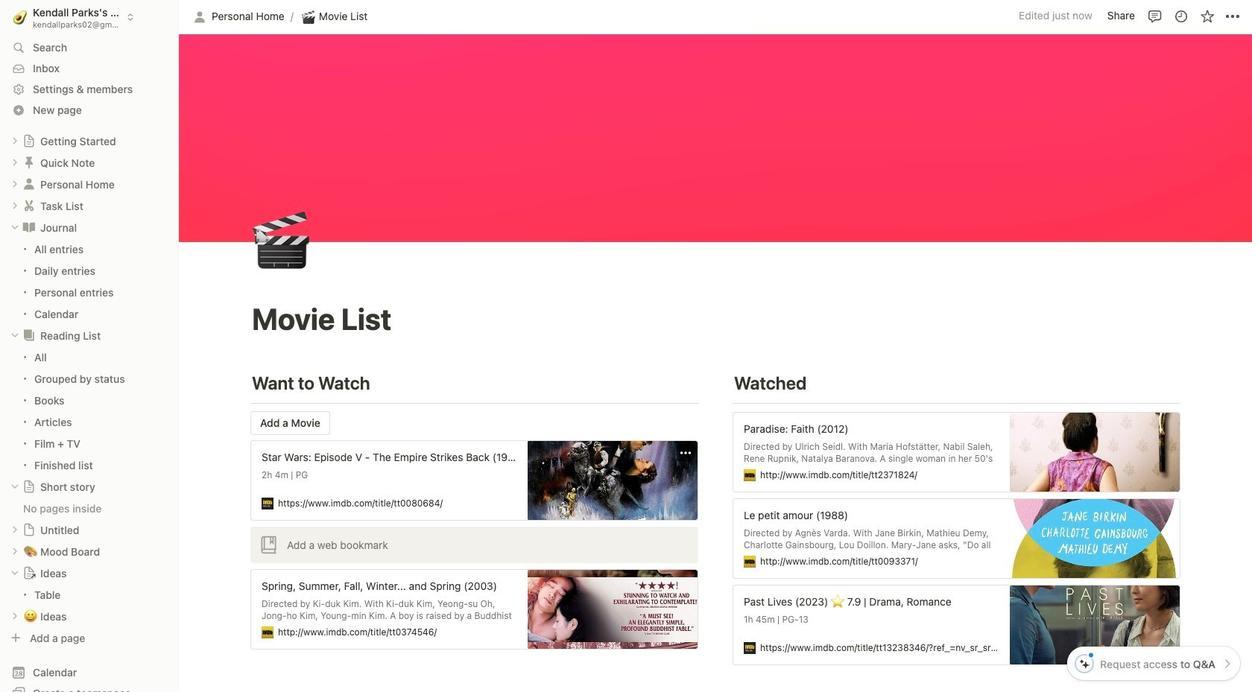 Task type: vqa. For each thing, say whether or not it's contained in the screenshot.
Close image to the bottom
yes



Task type: describe. For each thing, give the bounding box(es) containing it.
favorite image
[[1200, 9, 1215, 23]]

comments image
[[1148, 9, 1163, 23]]

😀 image
[[24, 608, 37, 625]]

updates image
[[1174, 9, 1189, 23]]

1 open image from the top
[[10, 137, 19, 146]]

3 open image from the top
[[10, 548, 19, 556]]

🎨 image
[[24, 543, 37, 560]]

3 close image from the top
[[10, 483, 19, 492]]

2 open image from the top
[[10, 180, 19, 189]]



Task type: locate. For each thing, give the bounding box(es) containing it.
1 group from the top
[[0, 238, 179, 325]]

4 open image from the top
[[10, 612, 19, 621]]

1 open image from the top
[[10, 158, 19, 167]]

🎬 image
[[302, 8, 315, 25]]

0 vertical spatial group
[[0, 238, 179, 325]]

2 group from the top
[[0, 347, 179, 476]]

🎬 image
[[253, 203, 311, 279]]

close image
[[10, 223, 19, 232], [10, 331, 19, 340], [10, 483, 19, 492], [10, 569, 19, 578]]

🥑 image
[[13, 8, 27, 26]]

2 close image from the top
[[10, 331, 19, 340]]

open image
[[10, 137, 19, 146], [10, 180, 19, 189], [10, 202, 19, 210], [10, 612, 19, 621]]

3 open image from the top
[[10, 202, 19, 210]]

open image
[[10, 158, 19, 167], [10, 526, 19, 535], [10, 548, 19, 556]]

group
[[0, 238, 179, 325], [0, 347, 179, 476]]

1 vertical spatial group
[[0, 347, 179, 476]]

0 vertical spatial open image
[[10, 158, 19, 167]]

1 close image from the top
[[10, 223, 19, 232]]

4 close image from the top
[[10, 569, 19, 578]]

1 vertical spatial open image
[[10, 526, 19, 535]]

2 vertical spatial open image
[[10, 548, 19, 556]]

change page icon image
[[22, 134, 36, 148], [22, 155, 37, 170], [22, 177, 37, 192], [22, 199, 37, 213], [22, 220, 37, 235], [22, 328, 37, 343], [22, 480, 36, 494], [22, 524, 36, 537], [22, 567, 36, 580]]

2 open image from the top
[[10, 526, 19, 535]]



